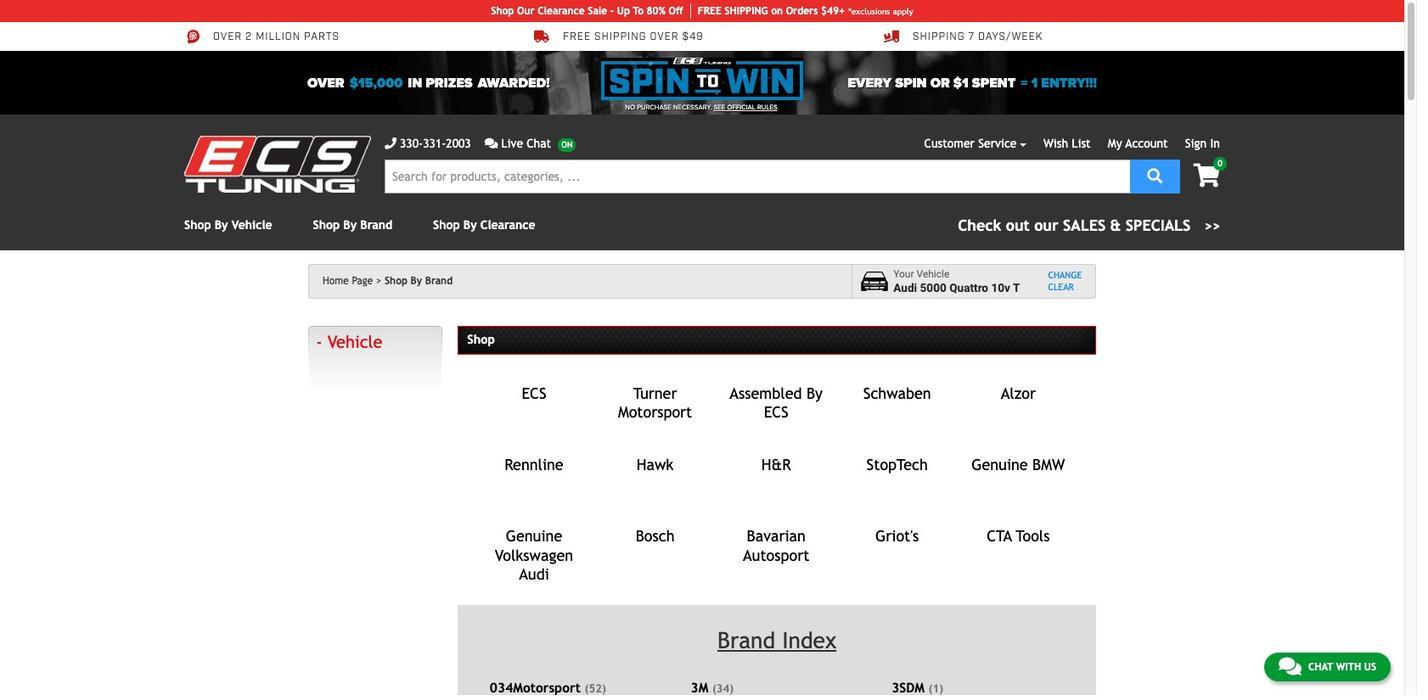 Task type: locate. For each thing, give the bounding box(es) containing it.
up
[[618, 5, 630, 17]]

0 vertical spatial shop by brand
[[313, 218, 393, 232]]

chat left 'with'
[[1309, 662, 1334, 674]]

clearance up free
[[538, 5, 585, 17]]

over left 2
[[213, 31, 242, 44]]

2 horizontal spatial vehicle
[[917, 269, 950, 280]]

shop by clearance
[[433, 218, 536, 232]]

$49
[[683, 31, 704, 44]]

shop by brand link
[[313, 218, 393, 232]]

audi for your
[[894, 281, 918, 294]]

tools
[[1017, 528, 1050, 546]]

clearance down live
[[481, 218, 536, 232]]

see
[[714, 104, 726, 111]]

1 vertical spatial genuine
[[506, 528, 563, 546]]

wish list link
[[1044, 137, 1091, 150]]

1 horizontal spatial vehicle
[[328, 332, 383, 352]]

1 horizontal spatial genuine
[[972, 456, 1029, 474]]

by for shop by clearance link
[[464, 218, 477, 232]]

spent
[[973, 74, 1016, 91]]

chat right live
[[527, 137, 552, 150]]

genuine bmw link
[[966, 456, 1072, 490]]

shop by vehicle
[[184, 218, 272, 232]]

brand index
[[718, 628, 837, 654]]

sign in
[[1186, 137, 1221, 150]]

0 vertical spatial audi
[[894, 281, 918, 294]]

list
[[1072, 137, 1091, 150]]

cta tools
[[987, 528, 1050, 546]]

over 2 million parts link
[[184, 29, 340, 44]]

1 vertical spatial clearance
[[481, 218, 536, 232]]

0 horizontal spatial audi
[[519, 566, 550, 584]]

no
[[626, 104, 636, 111]]

audi down your
[[894, 281, 918, 294]]

free
[[698, 5, 722, 17]]

wish
[[1044, 137, 1069, 150]]

0 horizontal spatial ecs
[[522, 385, 547, 403]]

vehicle up 5000
[[917, 269, 950, 280]]

shipping 7 days/week
[[913, 31, 1043, 44]]

my account link
[[1109, 137, 1169, 150]]

ping
[[746, 5, 768, 17]]

brand down shop by clearance link
[[425, 275, 453, 287]]

1 horizontal spatial audi
[[894, 281, 918, 294]]

1 vertical spatial over
[[308, 74, 345, 91]]

0 vertical spatial ecs
[[522, 385, 547, 403]]

shop
[[491, 5, 514, 17], [184, 218, 211, 232], [313, 218, 340, 232], [433, 218, 460, 232], [385, 275, 408, 287], [468, 333, 495, 347]]

by inside assembled by ecs
[[807, 385, 823, 403]]

stoptech
[[867, 456, 928, 474]]

0
[[1218, 159, 1223, 168]]

shop by brand up home page link
[[313, 218, 393, 232]]

ecs
[[522, 385, 547, 403], [764, 404, 789, 422]]

brand up page
[[361, 218, 393, 232]]

schwaben
[[864, 385, 932, 403]]

over down parts
[[308, 74, 345, 91]]

1 horizontal spatial over
[[308, 74, 345, 91]]

customer
[[925, 137, 975, 150]]

purchase
[[637, 104, 672, 111]]

1
[[1032, 74, 1038, 91]]

genuine up volkswagen
[[506, 528, 563, 546]]

change
[[1049, 270, 1083, 280]]

audi for genuine
[[519, 566, 550, 584]]

2
[[246, 31, 253, 44]]

account
[[1126, 137, 1169, 150]]

audi
[[894, 281, 918, 294], [519, 566, 550, 584]]

shipping
[[595, 31, 647, 44]]

live
[[502, 137, 523, 150]]

days/week
[[979, 31, 1043, 44]]

vehicle
[[232, 218, 272, 232], [917, 269, 950, 280], [328, 332, 383, 352]]

genuine
[[972, 456, 1029, 474], [506, 528, 563, 546]]

genuine volkswagen audi link
[[482, 528, 587, 584]]

rennline
[[505, 456, 564, 474]]

audi down volkswagen
[[519, 566, 550, 584]]

ecs down assembled
[[764, 404, 789, 422]]

in
[[1211, 137, 1221, 150]]

1 horizontal spatial ecs
[[764, 404, 789, 422]]

0 horizontal spatial genuine
[[506, 528, 563, 546]]

over $15,000 in prizes
[[308, 74, 473, 91]]

1 vertical spatial audi
[[519, 566, 550, 584]]

0 horizontal spatial brand
[[361, 218, 393, 232]]

comments image
[[1279, 657, 1302, 677]]

brand
[[361, 218, 393, 232], [425, 275, 453, 287], [718, 628, 776, 654]]

by up home page link
[[344, 218, 357, 232]]

shop our clearance sale - up to 80% off link
[[491, 3, 691, 19]]

0 vertical spatial over
[[213, 31, 242, 44]]

0 horizontal spatial clearance
[[481, 218, 536, 232]]

page
[[352, 275, 373, 287]]

home page
[[323, 275, 373, 287]]

0 vertical spatial clearance
[[538, 5, 585, 17]]

shop by clearance link
[[433, 218, 536, 232]]

clear
[[1049, 282, 1075, 292]]

clearance
[[538, 5, 585, 17], [481, 218, 536, 232]]

.
[[778, 104, 780, 111]]

motorsport
[[618, 404, 693, 422]]

shopping cart image
[[1194, 164, 1221, 188]]

audi inside genuine volkswagen audi
[[519, 566, 550, 584]]

search image
[[1148, 168, 1163, 183]]

over for over 2 million parts
[[213, 31, 242, 44]]

shop by brand
[[313, 218, 393, 232], [385, 275, 453, 287]]

1 horizontal spatial brand
[[425, 275, 453, 287]]

0 vertical spatial genuine
[[972, 456, 1029, 474]]

home
[[323, 275, 349, 287]]

genuine for genuine volkswagen audi
[[506, 528, 563, 546]]

0 horizontal spatial over
[[213, 31, 242, 44]]

orders
[[786, 5, 818, 17]]

million
[[256, 31, 301, 44]]

genuine for genuine bmw
[[972, 456, 1029, 474]]

*exclusions apply link
[[849, 5, 914, 17]]

1 vertical spatial brand
[[425, 275, 453, 287]]

0 link
[[1180, 157, 1228, 189]]

shop inside "shop our clearance sale - up to 80% off" link
[[491, 5, 514, 17]]

over for over $15,000 in prizes
[[308, 74, 345, 91]]

by down 2003
[[464, 218, 477, 232]]

comments image
[[485, 138, 498, 150]]

hawk link
[[603, 456, 708, 490]]

1 horizontal spatial chat
[[1309, 662, 1334, 674]]

2 vertical spatial brand
[[718, 628, 776, 654]]

spin
[[896, 74, 927, 91]]

specials
[[1126, 217, 1191, 234]]

1 horizontal spatial clearance
[[538, 5, 585, 17]]

necessary.
[[674, 104, 712, 111]]

sales
[[1064, 217, 1106, 234]]

shipping
[[913, 31, 966, 44]]

official
[[728, 104, 756, 111]]

bavarian autosport
[[743, 528, 810, 565]]

0 horizontal spatial chat
[[527, 137, 552, 150]]

shop by brand right page
[[385, 275, 453, 287]]

1 vertical spatial vehicle
[[917, 269, 950, 280]]

1 vertical spatial ecs
[[764, 404, 789, 422]]

genuine inside genuine volkswagen audi
[[506, 528, 563, 546]]

phone image
[[385, 138, 397, 150]]

volkswagen
[[495, 547, 574, 565]]

ecs inside "link"
[[522, 385, 547, 403]]

cta tools link
[[966, 528, 1072, 562]]

brand left index
[[718, 628, 776, 654]]

h&r link
[[724, 456, 829, 490]]

ecs tuning 'spin to win' contest logo image
[[601, 58, 804, 100]]

genuine left bmw
[[972, 456, 1029, 474]]

0 vertical spatial vehicle
[[232, 218, 272, 232]]

0 vertical spatial brand
[[361, 218, 393, 232]]

audi inside your vehicle audi 5000 quattro 10v t
[[894, 281, 918, 294]]

ecs up the rennline
[[522, 385, 547, 403]]

your vehicle audi 5000 quattro 10v t
[[894, 269, 1021, 294]]

vehicle down home page link
[[328, 332, 383, 352]]

index
[[783, 628, 837, 654]]

by down ecs tuning image
[[215, 218, 228, 232]]

2 vertical spatial vehicle
[[328, 332, 383, 352]]

by right assembled
[[807, 385, 823, 403]]

ecs tuning image
[[184, 136, 371, 193]]

vehicle down ecs tuning image
[[232, 218, 272, 232]]

sales & specials link
[[959, 214, 1221, 237]]

service
[[979, 137, 1017, 150]]

sales & specials
[[1064, 217, 1191, 234]]



Task type: describe. For each thing, give the bounding box(es) containing it.
change link
[[1049, 270, 1083, 282]]

on
[[772, 5, 783, 17]]

by for assembled by ecs link
[[807, 385, 823, 403]]

$1
[[954, 74, 969, 91]]

quattro
[[950, 281, 989, 294]]

bosch link
[[603, 528, 708, 562]]

=
[[1021, 74, 1028, 91]]

hawk
[[637, 456, 674, 474]]

turner motorsport link
[[603, 385, 708, 422]]

turner
[[634, 385, 677, 403]]

shop by vehicle link
[[184, 218, 272, 232]]

cta
[[987, 528, 1012, 546]]

no purchase necessary. see official rules .
[[626, 104, 780, 111]]

schwaben link
[[845, 385, 951, 419]]

genuine volkswagen audi
[[495, 528, 574, 584]]

*exclusions
[[849, 6, 891, 16]]

see official rules link
[[714, 103, 778, 113]]

prizes
[[426, 74, 473, 91]]

clearance for by
[[481, 218, 536, 232]]

ecs inside assembled by ecs
[[764, 404, 789, 422]]

our
[[517, 5, 535, 17]]

over
[[650, 31, 679, 44]]

every
[[848, 74, 892, 91]]

2 horizontal spatial brand
[[718, 628, 776, 654]]

autosport
[[743, 547, 810, 565]]

ecs link
[[482, 385, 587, 419]]

turner motorsport
[[618, 385, 693, 422]]

assembled
[[730, 385, 802, 403]]

free shipping over $49 link
[[534, 29, 704, 44]]

live chat link
[[485, 135, 576, 153]]

by for shop by brand link
[[344, 218, 357, 232]]

-
[[611, 5, 614, 17]]

genuine bmw
[[972, 456, 1066, 474]]

bavarian
[[747, 528, 806, 546]]

every spin or $1 spent = 1 entry!!!
[[848, 74, 1098, 91]]

t
[[1013, 281, 1021, 294]]

$15,000
[[350, 74, 403, 91]]

1 vertical spatial chat
[[1309, 662, 1334, 674]]

rules
[[758, 104, 778, 111]]

by for shop by vehicle link
[[215, 218, 228, 232]]

us
[[1365, 662, 1377, 674]]

&
[[1111, 217, 1122, 234]]

over 2 million parts
[[213, 31, 340, 44]]

by right page
[[411, 275, 422, 287]]

your
[[894, 269, 915, 280]]

to
[[633, 5, 644, 17]]

0 vertical spatial chat
[[527, 137, 552, 150]]

bmw
[[1033, 456, 1066, 474]]

vehicle inside your vehicle audi 5000 quattro 10v t
[[917, 269, 950, 280]]

chat with us link
[[1265, 653, 1392, 682]]

5000
[[921, 281, 947, 294]]

with
[[1337, 662, 1362, 674]]

331-
[[423, 137, 446, 150]]

home page link
[[323, 275, 382, 287]]

ship
[[725, 5, 746, 17]]

free ship ping on orders $49+ *exclusions apply
[[698, 5, 914, 17]]

wish list
[[1044, 137, 1091, 150]]

alzor
[[1001, 385, 1036, 403]]

330-331-2003 link
[[385, 135, 471, 153]]

Search text field
[[385, 160, 1131, 194]]

sign
[[1186, 137, 1207, 150]]

10v
[[992, 281, 1011, 294]]

parts
[[304, 31, 340, 44]]

free
[[563, 31, 591, 44]]

330-331-2003
[[400, 137, 471, 150]]

entry!!!
[[1042, 74, 1098, 91]]

change clear
[[1049, 270, 1083, 292]]

0 horizontal spatial vehicle
[[232, 218, 272, 232]]

sign in link
[[1186, 137, 1221, 150]]

clearance for our
[[538, 5, 585, 17]]

chat with us
[[1309, 662, 1377, 674]]

rennline link
[[482, 456, 587, 490]]

off
[[669, 5, 684, 17]]

7
[[969, 31, 975, 44]]

1 vertical spatial shop by brand
[[385, 275, 453, 287]]

alzor link
[[966, 385, 1072, 419]]

stoptech link
[[845, 456, 951, 490]]

2003
[[446, 137, 471, 150]]

sale
[[588, 5, 608, 17]]

my account
[[1109, 137, 1169, 150]]

customer service
[[925, 137, 1017, 150]]

330-
[[400, 137, 423, 150]]

assembled by ecs
[[730, 385, 823, 422]]

h&r
[[762, 456, 792, 474]]

griot's
[[876, 528, 920, 546]]

griot's link
[[845, 528, 951, 562]]



Task type: vqa. For each thing, say whether or not it's contained in the screenshot.
New - B8.5 ECS Carbon Fiber Steering Wheels image
no



